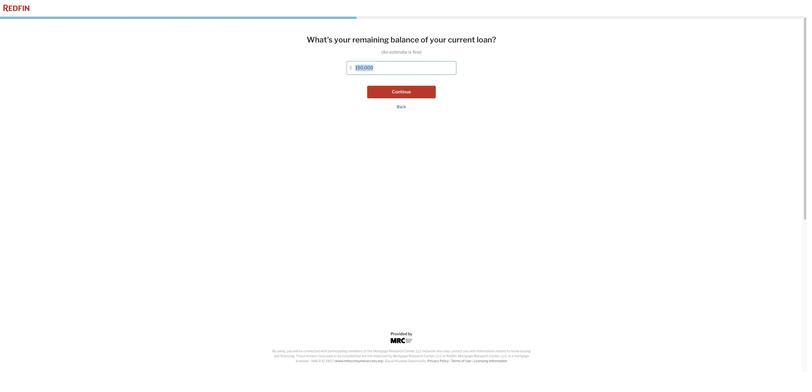 Task type: describe. For each thing, give the bounding box(es) containing it.
0 horizontal spatial be
[[299, 350, 303, 354]]

endorsed
[[373, 355, 388, 359]]

paid
[[326, 355, 333, 359]]

what's your remaining balance of your current loan?
[[307, 35, 496, 44]]

of for terms
[[462, 360, 465, 364]]

contact
[[451, 350, 463, 354]]

network
[[423, 350, 436, 354]]

participating
[[328, 350, 347, 354]]

will
[[293, 350, 298, 354]]

balance
[[391, 35, 419, 44]]

mortgage
[[514, 355, 529, 359]]

use
[[465, 360, 471, 364]]

www.nmlsconsumeraccess.org link
[[335, 360, 383, 364]]

a
[[512, 355, 513, 359]]

is fine)
[[408, 50, 422, 55]]

of for members
[[363, 350, 367, 354]]

nmls
[[311, 360, 321, 364]]

1 horizontal spatial center,
[[424, 355, 435, 359]]

and
[[274, 355, 280, 359]]

these
[[296, 355, 305, 359]]

www.nmlsconsumeraccess.org ). equal housing opportunity. privacy policy | terms of use | licensing information
[[335, 360, 507, 364]]

redfin.
[[447, 355, 457, 359]]

2 horizontal spatial mortgage
[[458, 355, 473, 359]]

privacy
[[428, 360, 439, 364]]

1 your from the left
[[334, 35, 351, 44]]

what's
[[307, 35, 333, 44]]

who
[[436, 350, 443, 354]]

provided
[[391, 332, 407, 337]]

licensee
[[296, 360, 309, 364]]

terms of use link
[[451, 360, 471, 364]]

llc.
[[501, 355, 508, 359]]

is
[[508, 355, 511, 359]]

).
[[383, 360, 384, 364]]

2 you from the left
[[463, 350, 469, 354]]

1907
[[326, 360, 334, 364]]

1 you from the left
[[287, 350, 292, 354]]

2 with from the left
[[470, 350, 476, 354]]

opportunity.
[[408, 360, 427, 364]]

financing.
[[280, 355, 295, 359]]

2 horizontal spatial center,
[[489, 355, 500, 359]]

provided by
[[391, 332, 412, 337]]

current loan?
[[448, 35, 496, 44]]

by inside the by using, you will be connected with participating members of the mortgage research center, llc network who may contact you with information related to home buying and financing. these lenders have paid to be included but are not endorsed by mortgage research center, llc or redfin. mortgage research center, llc. is a mortgage licensee - nmls id 1907 (
[[389, 355, 392, 359]]

www.nmlsconsumeraccess.org
[[335, 360, 383, 364]]

connected
[[303, 350, 320, 354]]

are
[[362, 355, 367, 359]]

1 horizontal spatial of
[[421, 35, 428, 44]]

housing
[[394, 360, 407, 364]]

not
[[367, 355, 373, 359]]

but
[[356, 355, 361, 359]]

1 vertical spatial to
[[334, 355, 337, 359]]

2 | from the left
[[472, 360, 473, 364]]

estimate
[[389, 50, 407, 55]]

back button
[[397, 104, 406, 109]]

1 horizontal spatial to
[[507, 350, 510, 354]]



Task type: vqa. For each thing, say whether or not it's contained in the screenshot.
the rightmost the Buying
no



Task type: locate. For each thing, give the bounding box(es) containing it.
1 horizontal spatial research
[[409, 355, 423, 359]]

mortgage research center image
[[391, 339, 412, 344]]

| down "redfin." at the bottom of the page
[[450, 360, 451, 364]]

you up financing.
[[287, 350, 292, 354]]

by up mortgage research center image
[[408, 332, 412, 337]]

2 horizontal spatial of
[[462, 360, 465, 364]]

mortgage up use
[[458, 355, 473, 359]]

with up use
[[470, 350, 476, 354]]

licensing
[[474, 360, 488, 364]]

0 horizontal spatial with
[[321, 350, 327, 354]]

licensing information link
[[474, 360, 507, 364]]

2 your from the left
[[430, 35, 446, 44]]

included
[[342, 355, 355, 359]]

of left the
[[363, 350, 367, 354]]

0 horizontal spatial llc
[[416, 350, 422, 354]]

research up housing
[[389, 350, 404, 354]]

2 vertical spatial of
[[462, 360, 465, 364]]

policy
[[440, 360, 449, 364]]

be down participating
[[338, 355, 341, 359]]

(an estimate is fine)
[[381, 50, 422, 55]]

home
[[511, 350, 520, 354]]

1 horizontal spatial |
[[472, 360, 473, 364]]

1 vertical spatial llc
[[436, 355, 442, 359]]

or
[[443, 355, 446, 359]]

What's your remaining balance of your current loan? text field
[[347, 61, 456, 75]]

1 horizontal spatial be
[[338, 355, 341, 359]]

equal
[[385, 360, 394, 364]]

the
[[367, 350, 372, 354]]

have
[[318, 355, 326, 359]]

mortgage up endorsed
[[373, 350, 388, 354]]

0 vertical spatial to
[[507, 350, 510, 354]]

(an
[[381, 50, 388, 55]]

by using, you will be connected with participating members of the mortgage research center, llc network who may contact you with information related to home buying and financing. these lenders have paid to be included but are not endorsed by mortgage research center, llc or redfin. mortgage research center, llc. is a mortgage licensee - nmls id 1907 (
[[272, 350, 531, 364]]

llc up opportunity.
[[416, 350, 422, 354]]

1 with from the left
[[321, 350, 327, 354]]

2 horizontal spatial research
[[474, 355, 488, 359]]

center,
[[404, 350, 415, 354], [424, 355, 435, 359], [489, 355, 500, 359]]

information
[[489, 360, 507, 364]]

research
[[389, 350, 404, 354], [409, 355, 423, 359], [474, 355, 488, 359]]

0 horizontal spatial to
[[334, 355, 337, 359]]

1 vertical spatial by
[[389, 355, 392, 359]]

(
[[334, 360, 335, 364]]

id
[[322, 360, 325, 364]]

by up "equal"
[[389, 355, 392, 359]]

mortgage
[[373, 350, 388, 354], [393, 355, 408, 359], [458, 355, 473, 359]]

center, down network
[[424, 355, 435, 359]]

llc
[[416, 350, 422, 354], [436, 355, 442, 359]]

with
[[321, 350, 327, 354], [470, 350, 476, 354]]

1 vertical spatial of
[[363, 350, 367, 354]]

1 horizontal spatial llc
[[436, 355, 442, 359]]

of
[[421, 35, 428, 44], [363, 350, 367, 354], [462, 360, 465, 364]]

continue button
[[367, 86, 436, 98]]

with up "have"
[[321, 350, 327, 354]]

be up these
[[299, 350, 303, 354]]

terms
[[451, 360, 461, 364]]

0 horizontal spatial research
[[389, 350, 404, 354]]

research up licensing
[[474, 355, 488, 359]]

continue
[[392, 89, 411, 95]]

| right use
[[472, 360, 473, 364]]

mortgage up housing
[[393, 355, 408, 359]]

may
[[443, 350, 450, 354]]

0 vertical spatial llc
[[416, 350, 422, 354]]

of up is fine)
[[421, 35, 428, 44]]

0 horizontal spatial center,
[[404, 350, 415, 354]]

0 horizontal spatial you
[[287, 350, 292, 354]]

1 horizontal spatial your
[[430, 35, 446, 44]]

your
[[334, 35, 351, 44], [430, 35, 446, 44]]

to
[[507, 350, 510, 354], [334, 355, 337, 359]]

0 horizontal spatial your
[[334, 35, 351, 44]]

information
[[477, 350, 495, 354]]

related
[[495, 350, 506, 354]]

of left use
[[462, 360, 465, 364]]

center, up opportunity.
[[404, 350, 415, 354]]

you right contact
[[463, 350, 469, 354]]

you
[[287, 350, 292, 354], [463, 350, 469, 354]]

1 horizontal spatial you
[[463, 350, 469, 354]]

of inside the by using, you will be connected with participating members of the mortgage research center, llc network who may contact you with information related to home buying and financing. these lenders have paid to be included but are not endorsed by mortgage research center, llc or redfin. mortgage research center, llc. is a mortgage licensee - nmls id 1907 (
[[363, 350, 367, 354]]

0 vertical spatial by
[[408, 332, 412, 337]]

members
[[348, 350, 363, 354]]

-
[[309, 360, 311, 364]]

1 horizontal spatial with
[[470, 350, 476, 354]]

to up "is"
[[507, 350, 510, 354]]

buying
[[520, 350, 531, 354]]

be
[[299, 350, 303, 354], [338, 355, 341, 359]]

by
[[408, 332, 412, 337], [389, 355, 392, 359]]

0 horizontal spatial of
[[363, 350, 367, 354]]

0 horizontal spatial mortgage
[[373, 350, 388, 354]]

privacy policy link
[[428, 360, 449, 364]]

0 vertical spatial of
[[421, 35, 428, 44]]

0 horizontal spatial |
[[450, 360, 451, 364]]

1 horizontal spatial mortgage
[[393, 355, 408, 359]]

llc up privacy policy link
[[436, 355, 442, 359]]

0 vertical spatial be
[[299, 350, 303, 354]]

remaining
[[352, 35, 389, 44]]

lenders
[[306, 355, 318, 359]]

1 | from the left
[[450, 360, 451, 364]]

research up opportunity.
[[409, 355, 423, 359]]

center, up information
[[489, 355, 500, 359]]

by
[[272, 350, 276, 354]]

0 horizontal spatial by
[[389, 355, 392, 359]]

using,
[[277, 350, 286, 354]]

back
[[397, 104, 406, 109]]

to up (
[[334, 355, 337, 359]]

1 vertical spatial be
[[338, 355, 341, 359]]

1 horizontal spatial by
[[408, 332, 412, 337]]

|
[[450, 360, 451, 364], [472, 360, 473, 364]]



